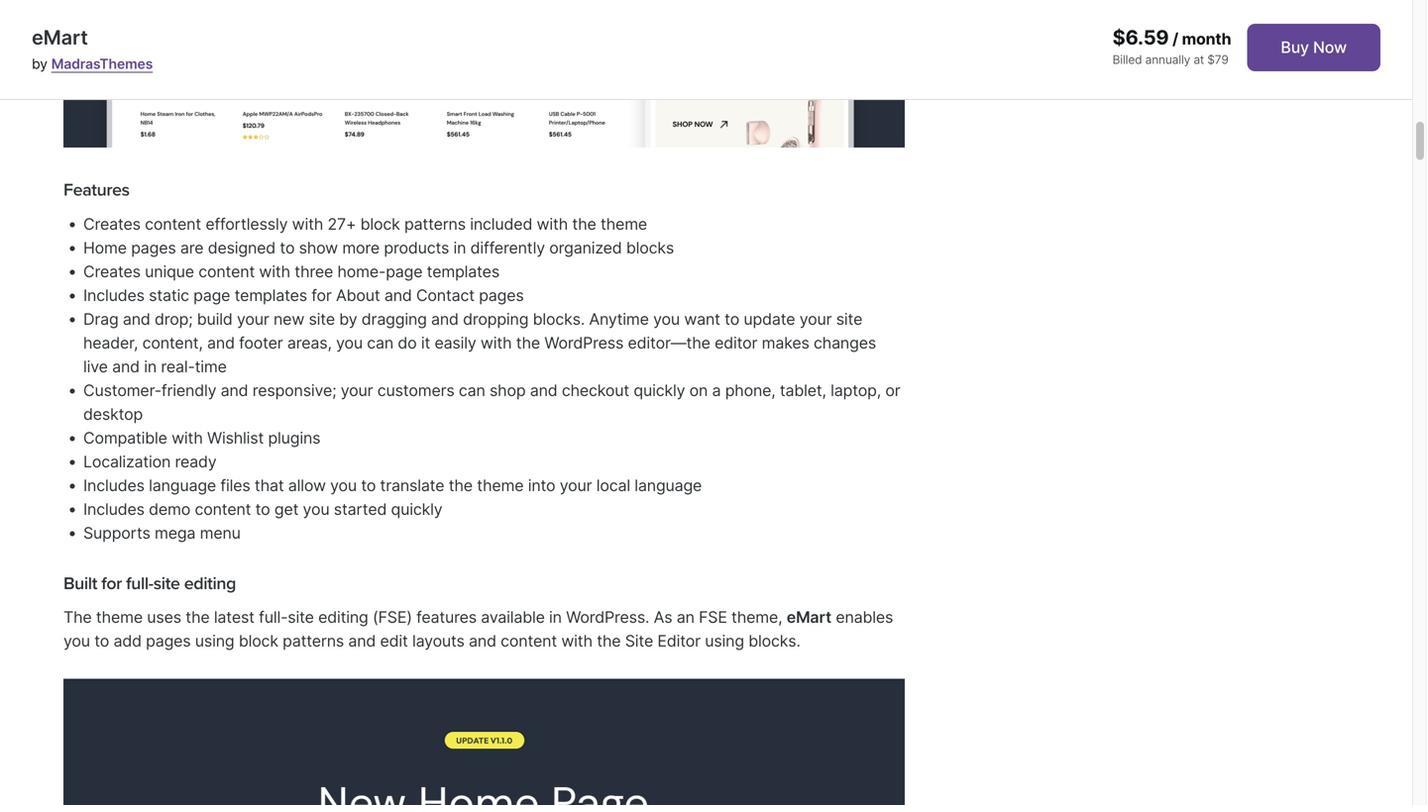 Task type: vqa. For each thing, say whether or not it's contained in the screenshot.
rightmost full-
yes



Task type: locate. For each thing, give the bounding box(es) containing it.
0 vertical spatial page
[[386, 262, 423, 281]]

emart up madrasthemes
[[32, 25, 88, 50]]

2 vertical spatial in
[[549, 608, 562, 627]]

site
[[625, 632, 653, 651]]

2 vertical spatial includes
[[83, 500, 145, 519]]

pages
[[131, 238, 176, 258], [479, 286, 524, 305], [146, 632, 191, 651]]

pages inside enables you to add pages using block patterns and edit layouts and content with the site editor using blocks.
[[146, 632, 191, 651]]

1 horizontal spatial can
[[459, 381, 485, 400]]

0 vertical spatial blocks.
[[533, 310, 585, 329]]

a
[[712, 381, 721, 400]]

2 vertical spatial pages
[[146, 632, 191, 651]]

friendly
[[161, 381, 216, 400]]

footer
[[239, 333, 283, 353]]

included
[[470, 214, 532, 234]]

by down the about
[[339, 310, 357, 329]]

plugins
[[268, 428, 320, 448]]

editing up latest
[[184, 573, 236, 595]]

can
[[367, 333, 394, 353], [459, 381, 485, 400]]

1 horizontal spatial patterns
[[404, 214, 466, 234]]

easily
[[434, 333, 476, 353]]

blocks. up 'wordpress'
[[533, 310, 585, 329]]

1 horizontal spatial page
[[386, 262, 423, 281]]

content down "available" on the bottom left of the page
[[501, 632, 557, 651]]

0 vertical spatial can
[[367, 333, 394, 353]]

changes
[[814, 333, 876, 353]]

1 vertical spatial templates
[[234, 286, 307, 305]]

emart inside emart by madrasthemes
[[32, 25, 88, 50]]

includes down localization
[[83, 476, 145, 495]]

emart
[[32, 25, 88, 50], [787, 608, 831, 627]]

and up customer-
[[112, 357, 140, 376]]

0 horizontal spatial quickly
[[391, 500, 442, 519]]

to left get
[[255, 500, 270, 519]]

0 vertical spatial block
[[360, 214, 400, 234]]

includes up supports
[[83, 500, 145, 519]]

shop
[[490, 381, 526, 400]]

1 vertical spatial quickly
[[391, 500, 442, 519]]

to left the show
[[280, 238, 295, 258]]

quickly left on
[[634, 381, 685, 400]]

patterns up "products"
[[404, 214, 466, 234]]

contact
[[416, 286, 475, 305]]

full- right latest
[[259, 608, 288, 627]]

patterns
[[404, 214, 466, 234], [283, 632, 344, 651]]

by left madrasthemes
[[32, 55, 47, 72]]

1 vertical spatial editing
[[318, 608, 368, 627]]

local
[[596, 476, 630, 495]]

1 horizontal spatial editing
[[318, 608, 368, 627]]

buy now link
[[1247, 24, 1380, 71]]

0 vertical spatial emart
[[32, 25, 88, 50]]

responsive;
[[252, 381, 336, 400]]

madrasthemes link
[[51, 55, 153, 72]]

about
[[336, 286, 380, 305]]

0 vertical spatial for
[[311, 286, 332, 305]]

creates up home
[[83, 214, 141, 234]]

you down the
[[63, 632, 90, 651]]

static
[[149, 286, 189, 305]]

the up organized
[[572, 214, 596, 234]]

to left add
[[94, 632, 109, 651]]

can left do
[[367, 333, 394, 353]]

0 horizontal spatial emart
[[32, 25, 88, 50]]

2 horizontal spatial theme
[[601, 214, 647, 234]]

1 horizontal spatial by
[[339, 310, 357, 329]]

1 horizontal spatial blocks.
[[748, 632, 800, 651]]

by inside emart by madrasthemes
[[32, 55, 47, 72]]

1 vertical spatial blocks.
[[748, 632, 800, 651]]

in
[[453, 238, 466, 258], [144, 357, 157, 376], [549, 608, 562, 627]]

and down build
[[207, 333, 235, 353]]

theme
[[601, 214, 647, 234], [477, 476, 524, 495], [96, 608, 143, 627]]

1 horizontal spatial templates
[[427, 262, 499, 281]]

templates up new
[[234, 286, 307, 305]]

language right local
[[635, 476, 702, 495]]

features
[[416, 608, 477, 627]]

phone,
[[725, 381, 776, 400]]

pages up dropping
[[479, 286, 524, 305]]

and
[[384, 286, 412, 305], [123, 310, 150, 329], [431, 310, 459, 329], [207, 333, 235, 353], [112, 357, 140, 376], [221, 381, 248, 400], [530, 381, 557, 400], [348, 632, 376, 651], [469, 632, 496, 651]]

using
[[195, 632, 234, 651], [705, 632, 744, 651]]

your up footer
[[237, 310, 269, 329]]

with down wordpress.
[[561, 632, 592, 651]]

page
[[386, 262, 423, 281], [193, 286, 230, 305]]

0 vertical spatial includes
[[83, 286, 145, 305]]

1 vertical spatial full-
[[259, 608, 288, 627]]

block down latest
[[239, 632, 278, 651]]

language
[[149, 476, 216, 495], [635, 476, 702, 495]]

1 vertical spatial creates
[[83, 262, 141, 281]]

full- up uses
[[126, 573, 153, 595]]

2 using from the left
[[705, 632, 744, 651]]

editor—the
[[628, 333, 710, 353]]

1 horizontal spatial quickly
[[634, 381, 685, 400]]

blocks. down the theme,
[[748, 632, 800, 651]]

1 vertical spatial block
[[239, 632, 278, 651]]

site right latest
[[288, 608, 314, 627]]

templates up contact
[[427, 262, 499, 281]]

with inside enables you to add pages using block patterns and edit layouts and content with the site editor using blocks.
[[561, 632, 592, 651]]

0 vertical spatial creates
[[83, 214, 141, 234]]

page up build
[[193, 286, 230, 305]]

in left real-
[[144, 357, 157, 376]]

1 vertical spatial by
[[339, 310, 357, 329]]

with up organized
[[537, 214, 568, 234]]

home-
[[337, 262, 386, 281]]

unique
[[145, 262, 194, 281]]

theme up blocks
[[601, 214, 647, 234]]

$6.59
[[1113, 25, 1169, 50]]

creates down home
[[83, 262, 141, 281]]

1 vertical spatial page
[[193, 286, 230, 305]]

editor
[[715, 333, 757, 353]]

0 horizontal spatial theme
[[96, 608, 143, 627]]

can left shop
[[459, 381, 485, 400]]

1 vertical spatial patterns
[[283, 632, 344, 651]]

1 vertical spatial theme
[[477, 476, 524, 495]]

demo
[[149, 500, 190, 519]]

using down 'fse'
[[705, 632, 744, 651]]

1 horizontal spatial in
[[453, 238, 466, 258]]

patterns left edit
[[283, 632, 344, 651]]

for right built
[[101, 573, 122, 595]]

0 horizontal spatial block
[[239, 632, 278, 651]]

block up more
[[360, 214, 400, 234]]

in right "available" on the bottom left of the page
[[549, 608, 562, 627]]

quickly down translate
[[391, 500, 442, 519]]

and down time
[[221, 381, 248, 400]]

0 horizontal spatial page
[[193, 286, 230, 305]]

and down "available" on the bottom left of the page
[[469, 632, 496, 651]]

0 horizontal spatial full-
[[126, 573, 153, 595]]

0 vertical spatial by
[[32, 55, 47, 72]]

language up demo
[[149, 476, 216, 495]]

1 includes from the top
[[83, 286, 145, 305]]

0 horizontal spatial by
[[32, 55, 47, 72]]

more
[[342, 238, 380, 258]]

block
[[360, 214, 400, 234], [239, 632, 278, 651]]

0 horizontal spatial in
[[144, 357, 157, 376]]

the inside enables you to add pages using block patterns and edit layouts and content with the site editor using blocks.
[[597, 632, 621, 651]]

theme left the into
[[477, 476, 524, 495]]

0 vertical spatial patterns
[[404, 214, 466, 234]]

blocks. inside enables you to add pages using block patterns and edit layouts and content with the site editor using blocks.
[[748, 632, 800, 651]]

new
[[274, 310, 304, 329]]

0 vertical spatial in
[[453, 238, 466, 258]]

1 horizontal spatial using
[[705, 632, 744, 651]]

you inside enables you to add pages using block patterns and edit layouts and content with the site editor using blocks.
[[63, 632, 90, 651]]

ready
[[175, 452, 217, 472]]

1 vertical spatial in
[[144, 357, 157, 376]]

into
[[528, 476, 555, 495]]

0 vertical spatial templates
[[427, 262, 499, 281]]

includes up drag
[[83, 286, 145, 305]]

real-
[[161, 357, 195, 376]]

site up changes
[[836, 310, 862, 329]]

using down latest
[[195, 632, 234, 651]]

wordpress.
[[566, 608, 649, 627]]

pages down uses
[[146, 632, 191, 651]]

content inside enables you to add pages using block patterns and edit layouts and content with the site editor using blocks.
[[501, 632, 557, 651]]

0 horizontal spatial for
[[101, 573, 122, 595]]

0 horizontal spatial language
[[149, 476, 216, 495]]

emart by madrasthemes
[[32, 25, 153, 72]]

creates content effortlessly with 27+ block patterns included with the theme home pages are designed to show more products in differently organized blocks creates unique content with three home-page templates includes static page templates for about and contact pages drag and drop; build your new site by dragging and dropping blocks. anytime you want to update your site header, content, and footer areas, you can do it easily with the wordpress editor—the editor makes changes live and in real-time customer-friendly and responsive; your customers can shop and checkout quickly on a phone, tablet, laptop, or desktop compatible with wishlist plugins localization ready includes language files that allow you to translate the theme into your local language includes demo content to get you started quickly supports mega menu
[[83, 214, 900, 543]]

1 vertical spatial emart
[[787, 608, 831, 627]]

1 horizontal spatial full-
[[259, 608, 288, 627]]

in right "products"
[[453, 238, 466, 258]]

with up the show
[[292, 214, 323, 234]]

blocks
[[626, 238, 674, 258]]

the
[[572, 214, 596, 234], [516, 333, 540, 353], [449, 476, 473, 495], [186, 608, 210, 627], [597, 632, 621, 651]]

1 vertical spatial includes
[[83, 476, 145, 495]]

0 horizontal spatial patterns
[[283, 632, 344, 651]]

quickly
[[634, 381, 685, 400], [391, 500, 442, 519]]

1 horizontal spatial language
[[635, 476, 702, 495]]

content down designed
[[198, 262, 255, 281]]

0 vertical spatial quickly
[[634, 381, 685, 400]]

editing left '(fse)'
[[318, 608, 368, 627]]

0 vertical spatial full-
[[126, 573, 153, 595]]

with left three
[[259, 262, 290, 281]]

that
[[255, 476, 284, 495]]

site
[[309, 310, 335, 329], [836, 310, 862, 329], [153, 573, 180, 595], [288, 608, 314, 627]]

content,
[[142, 333, 203, 353]]

wishlist
[[207, 428, 264, 448]]

patterns inside enables you to add pages using block patterns and edit layouts and content with the site editor using blocks.
[[283, 632, 344, 651]]

to up the "started"
[[361, 476, 376, 495]]

1 horizontal spatial theme
[[477, 476, 524, 495]]

creates
[[83, 214, 141, 234], [83, 262, 141, 281]]

the down wordpress.
[[597, 632, 621, 651]]

1 horizontal spatial block
[[360, 214, 400, 234]]

and right shop
[[530, 381, 557, 400]]

are
[[180, 238, 204, 258]]

your
[[237, 310, 269, 329], [799, 310, 832, 329], [341, 381, 373, 400], [560, 476, 592, 495]]

to up editor
[[725, 310, 739, 329]]

drop;
[[155, 310, 193, 329]]

designed
[[208, 238, 276, 258]]

0 horizontal spatial using
[[195, 632, 234, 651]]

for inside creates content effortlessly with 27+ block patterns included with the theme home pages are designed to show more products in differently organized blocks creates unique content with three home-page templates includes static page templates for about and contact pages drag and drop; build your new site by dragging and dropping blocks. anytime you want to update your site header, content, and footer areas, you can do it easily with the wordpress editor—the editor makes changes live and in real-time customer-friendly and responsive; your customers can shop and checkout quickly on a phone, tablet, laptop, or desktop compatible with wishlist plugins localization ready includes language files that allow you to translate the theme into your local language includes demo content to get you started quickly supports mega menu
[[311, 286, 332, 305]]

1 horizontal spatial for
[[311, 286, 332, 305]]

block inside creates content effortlessly with 27+ block patterns included with the theme home pages are designed to show more products in differently organized blocks creates unique content with three home-page templates includes static page templates for about and contact pages drag and drop; build your new site by dragging and dropping blocks. anytime you want to update your site header, content, and footer areas, you can do it easily with the wordpress editor—the editor makes changes live and in real-time customer-friendly and responsive; your customers can shop and checkout quickly on a phone, tablet, laptop, or desktop compatible with wishlist plugins localization ready includes language files that allow you to translate the theme into your local language includes demo content to get you started quickly supports mega menu
[[360, 214, 400, 234]]

at
[[1193, 53, 1204, 67]]

built
[[63, 573, 97, 595]]

emart right the theme,
[[787, 608, 831, 627]]

1 vertical spatial can
[[459, 381, 485, 400]]

wordpress
[[544, 333, 624, 353]]

annually
[[1145, 53, 1190, 67]]

0 horizontal spatial blocks.
[[533, 310, 585, 329]]

1 vertical spatial for
[[101, 573, 122, 595]]

0 horizontal spatial editing
[[184, 573, 236, 595]]

for down three
[[311, 286, 332, 305]]

page down "products"
[[386, 262, 423, 281]]

pages up unique in the top of the page
[[131, 238, 176, 258]]

theme up add
[[96, 608, 143, 627]]

the theme uses the latest full-site editing (fse) features available in wordpress. as an fse theme, emart
[[63, 608, 831, 627]]

customers
[[377, 381, 454, 400]]

for
[[311, 286, 332, 305], [101, 573, 122, 595]]



Task type: describe. For each thing, give the bounding box(es) containing it.
buy
[[1281, 38, 1309, 57]]

localization
[[83, 452, 171, 472]]

with up ready
[[172, 428, 203, 448]]

compatible
[[83, 428, 167, 448]]

your left customers
[[341, 381, 373, 400]]

desktop
[[83, 405, 143, 424]]

effortlessly
[[205, 214, 288, 234]]

now
[[1313, 38, 1347, 57]]

products
[[384, 238, 449, 258]]

editor
[[657, 632, 701, 651]]

$79
[[1207, 53, 1228, 67]]

and up header,
[[123, 310, 150, 329]]

started
[[334, 500, 387, 519]]

dropping
[[463, 310, 529, 329]]

site up uses
[[153, 573, 180, 595]]

buy now
[[1281, 38, 1347, 57]]

the down dropping
[[516, 333, 540, 353]]

you right areas,
[[336, 333, 363, 353]]

1 language from the left
[[149, 476, 216, 495]]

update
[[744, 310, 795, 329]]

available
[[481, 608, 545, 627]]

1 horizontal spatial emart
[[787, 608, 831, 627]]

supports
[[83, 524, 150, 543]]

you up editor—the
[[653, 310, 680, 329]]

mega
[[155, 524, 196, 543]]

content up menu
[[195, 500, 251, 519]]

/
[[1172, 29, 1178, 49]]

edit
[[380, 632, 408, 651]]

2 language from the left
[[635, 476, 702, 495]]

2 includes from the top
[[83, 476, 145, 495]]

1 using from the left
[[195, 632, 234, 651]]

0 vertical spatial editing
[[184, 573, 236, 595]]

to inside enables you to add pages using block patterns and edit layouts and content with the site editor using blocks.
[[94, 632, 109, 651]]

0 horizontal spatial can
[[367, 333, 394, 353]]

the right uses
[[186, 608, 210, 627]]

site up areas,
[[309, 310, 335, 329]]

$6.59 / month billed annually at $79
[[1113, 25, 1231, 67]]

content up are
[[145, 214, 201, 234]]

blocks. inside creates content effortlessly with 27+ block patterns included with the theme home pages are designed to show more products in differently organized blocks creates unique content with three home-page templates includes static page templates for about and contact pages drag and drop; build your new site by dragging and dropping blocks. anytime you want to update your site header, content, and footer areas, you can do it easily with the wordpress editor—the editor makes changes live and in real-time customer-friendly and responsive; your customers can shop and checkout quickly on a phone, tablet, laptop, or desktop compatible with wishlist plugins localization ready includes language files that allow you to translate the theme into your local language includes demo content to get you started quickly supports mega menu
[[533, 310, 585, 329]]

checkout
[[562, 381, 629, 400]]

add
[[113, 632, 142, 651]]

1 vertical spatial pages
[[479, 286, 524, 305]]

live
[[83, 357, 108, 376]]

organized
[[549, 238, 622, 258]]

three
[[295, 262, 333, 281]]

the
[[63, 608, 92, 627]]

want
[[684, 310, 720, 329]]

madrasthemes
[[51, 55, 153, 72]]

you down allow at left bottom
[[303, 500, 329, 519]]

uses
[[147, 608, 181, 627]]

header,
[[83, 333, 138, 353]]

enables you to add pages using block patterns and edit layouts and content with the site editor using blocks.
[[63, 608, 893, 651]]

and down contact
[[431, 310, 459, 329]]

27+
[[328, 214, 356, 234]]

2 creates from the top
[[83, 262, 141, 281]]

0 vertical spatial theme
[[601, 214, 647, 234]]

features
[[63, 180, 129, 201]]

files
[[220, 476, 250, 495]]

latest
[[214, 608, 254, 627]]

allow
[[288, 476, 326, 495]]

the right translate
[[449, 476, 473, 495]]

time
[[195, 357, 227, 376]]

you up the "started"
[[330, 476, 357, 495]]

menu
[[200, 524, 241, 543]]

block inside enables you to add pages using block patterns and edit layouts and content with the site editor using blocks.
[[239, 632, 278, 651]]

differently
[[470, 238, 545, 258]]

customer-
[[83, 381, 161, 400]]

on
[[689, 381, 708, 400]]

or
[[885, 381, 900, 400]]

0 vertical spatial pages
[[131, 238, 176, 258]]

0 horizontal spatial templates
[[234, 286, 307, 305]]

makes
[[762, 333, 809, 353]]

show
[[299, 238, 338, 258]]

anytime
[[589, 310, 649, 329]]

layouts
[[412, 632, 465, 651]]

an
[[677, 608, 694, 627]]

as
[[654, 608, 672, 627]]

by inside creates content effortlessly with 27+ block patterns included with the theme home pages are designed to show more products in differently organized blocks creates unique content with three home-page templates includes static page templates for about and contact pages drag and drop; build your new site by dragging and dropping blocks. anytime you want to update your site header, content, and footer areas, you can do it easily with the wordpress editor—the editor makes changes live and in real-time customer-friendly and responsive; your customers can shop and checkout quickly on a phone, tablet, laptop, or desktop compatible with wishlist plugins localization ready includes language files that allow you to translate the theme into your local language includes demo content to get you started quickly supports mega menu
[[339, 310, 357, 329]]

your up changes
[[799, 310, 832, 329]]

areas,
[[287, 333, 332, 353]]

and left edit
[[348, 632, 376, 651]]

dragging
[[362, 310, 427, 329]]

patterns inside creates content effortlessly with 27+ block patterns included with the theme home pages are designed to show more products in differently organized blocks creates unique content with three home-page templates includes static page templates for about and contact pages drag and drop; build your new site by dragging and dropping blocks. anytime you want to update your site header, content, and footer areas, you can do it easily with the wordpress editor—the editor makes changes live and in real-time customer-friendly and responsive; your customers can shop and checkout quickly on a phone, tablet, laptop, or desktop compatible with wishlist plugins localization ready includes language files that allow you to translate the theme into your local language includes demo content to get you started quickly supports mega menu
[[404, 214, 466, 234]]

billed
[[1113, 53, 1142, 67]]

drag
[[83, 310, 118, 329]]

and up the dragging
[[384, 286, 412, 305]]

built for full-site editing
[[63, 573, 236, 595]]

2 horizontal spatial in
[[549, 608, 562, 627]]

build
[[197, 310, 233, 329]]

2 vertical spatial theme
[[96, 608, 143, 627]]

month
[[1182, 29, 1231, 49]]

home
[[83, 238, 127, 258]]

(fse)
[[373, 608, 412, 627]]

do
[[398, 333, 417, 353]]

fse
[[699, 608, 727, 627]]

3 includes from the top
[[83, 500, 145, 519]]

your right the into
[[560, 476, 592, 495]]

1 creates from the top
[[83, 214, 141, 234]]

laptop,
[[831, 381, 881, 400]]

theme,
[[731, 608, 782, 627]]

with down dropping
[[481, 333, 512, 353]]

tablet,
[[780, 381, 826, 400]]

enables
[[836, 608, 893, 627]]



